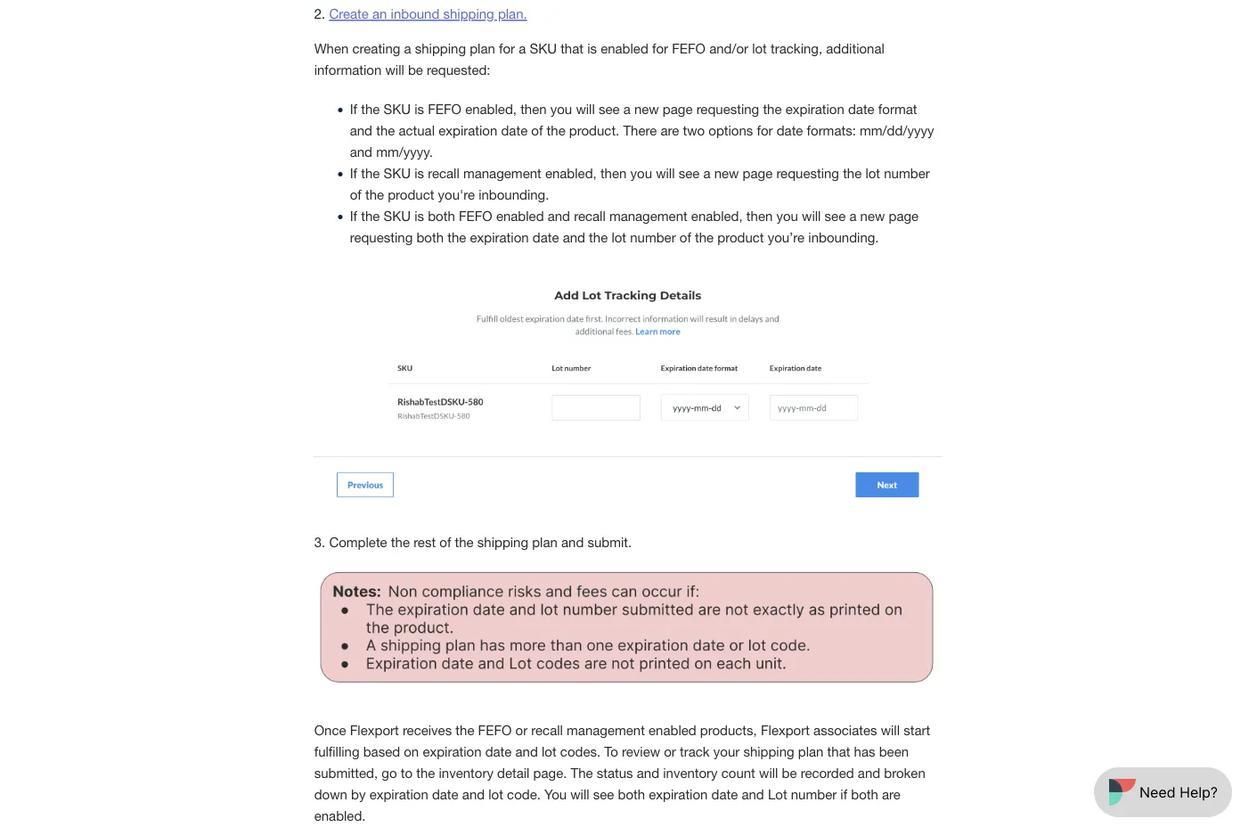 Task type: describe. For each thing, give the bounding box(es) containing it.
fefo down you're at top
[[459, 208, 493, 224]]

are inside once flexport receives the fefo or recall management enabled products, flexport associates will start fulfilling based on expiration date and lot codes. to review or track your shipping plan that has been submitted, go to the inventory detail page. the status and inventory count will be recorded and broken down by expiration date and lot code. you will see both expiration date and lot number if both are enabled.
[[882, 786, 901, 802]]

0 horizontal spatial page
[[663, 101, 693, 117]]

will up the lot
[[759, 765, 778, 780]]

for inside if the sku is fefo enabled, then you will see a new page requesting the expiration date format and the actual expiration date of the product. there are two options for date formats: mm/dd/yyyy and mm/yyyy. if the sku is recall management enabled, then you will see a new page requesting the lot number of the product you're inbounding. if the sku is both fefo enabled and recall management enabled, then you will see a new page requesting both the expiration date and the lot number of the product you're inbounding.
[[757, 123, 773, 138]]

1 vertical spatial inbounding.
[[809, 229, 879, 245]]

will up been
[[881, 722, 900, 737]]

will down 'there' on the top of the page
[[656, 165, 675, 181]]

been
[[879, 743, 909, 759]]

a down plan.
[[519, 41, 526, 56]]

shipping inside once flexport receives the fefo or recall management enabled products, flexport associates will start fulfilling based on expiration date and lot codes. to review or track your shipping plan that has been submitted, go to the inventory detail page. the status and inventory count will be recorded and broken down by expiration date and lot code. you will see both expiration date and lot number if both are enabled.
[[744, 743, 795, 759]]

expiration down "track"
[[649, 786, 708, 802]]

0 vertical spatial number
[[884, 165, 930, 181]]

formats:
[[807, 123, 856, 138]]

if the sku is fefo enabled, then you will see a new page requesting the expiration date format and the actual expiration date of the product. there are two options for date formats: mm/dd/yyyy and mm/yyyy. if the sku is recall management enabled, then you will see a new page requesting the lot number of the product you're inbounding. if the sku is both fefo enabled and recall management enabled, then you will see a new page requesting both the expiration date and the lot number of the product you're inbounding.
[[350, 101, 934, 245]]

create an inbound shipping plan. link
[[329, 6, 527, 21]]

requested:
[[427, 62, 491, 78]]

0 vertical spatial then
[[521, 101, 547, 117]]

shipping right the rest
[[478, 534, 529, 550]]

when creating a shipping plan for a sku that is enabled for fefo and/or lot tracking, additional information will be requested:
[[314, 41, 885, 78]]

once
[[314, 722, 346, 737]]

fefo inside when creating a shipping plan for a sku that is enabled for fefo and/or lot tracking, additional information will be requested:
[[672, 41, 706, 56]]

1 vertical spatial you
[[631, 165, 652, 181]]

a right creating
[[404, 41, 411, 56]]

receives
[[403, 722, 452, 737]]

a down formats:
[[850, 208, 857, 224]]

a up 'there' on the top of the page
[[624, 101, 631, 117]]

see down two
[[679, 165, 700, 181]]

1 horizontal spatial product
[[718, 229, 764, 245]]

will up product.
[[576, 101, 595, 117]]

enabled inside when creating a shipping plan for a sku that is enabled for fefo and/or lot tracking, additional information will be requested:
[[601, 41, 649, 56]]

status
[[597, 765, 633, 780]]

0 horizontal spatial enabled,
[[465, 101, 517, 117]]

format
[[879, 101, 918, 117]]

you're
[[768, 229, 805, 245]]

will up you're
[[802, 208, 821, 224]]

submitted,
[[314, 765, 378, 780]]

number inside once flexport receives the fefo or recall management enabled products, flexport associates will start fulfilling based on expiration date and lot codes. to review or track your shipping plan that has been submitted, go to the inventory detail page. the status and inventory count will be recorded and broken down by expiration date and lot code. you will see both expiration date and lot number if both are enabled.
[[791, 786, 837, 802]]

2 vertical spatial requesting
[[350, 229, 413, 245]]

expiration right "actual"
[[439, 123, 498, 138]]

an
[[373, 6, 387, 21]]

creating
[[352, 41, 401, 56]]

2 if from the top
[[350, 165, 357, 181]]

products,
[[700, 722, 757, 737]]

3. complete the rest of the shipping plan and submit.
[[314, 534, 636, 550]]

start
[[904, 722, 931, 737]]

that inside once flexport receives the fefo or recall management enabled products, flexport associates will start fulfilling based on expiration date and lot codes. to review or track your shipping plan that has been submitted, go to the inventory detail page. the status and inventory count will be recorded and broken down by expiration date and lot code. you will see both expiration date and lot number if both are enabled.
[[828, 743, 851, 759]]

0 horizontal spatial inbounding.
[[479, 187, 549, 202]]

product.
[[569, 123, 620, 138]]

sku inside when creating a shipping plan for a sku that is enabled for fefo and/or lot tracking, additional information will be requested:
[[530, 41, 557, 56]]

two
[[683, 123, 705, 138]]

2. create an inbound shipping plan.
[[314, 6, 527, 21]]

1 vertical spatial or
[[664, 743, 676, 759]]

are inside if the sku is fefo enabled, then you will see a new page requesting the expiration date format and the actual expiration date of the product. there are two options for date formats: mm/dd/yyyy and mm/yyyy. if the sku is recall management enabled, then you will see a new page requesting the lot number of the product you're inbounding. if the sku is both fefo enabled and recall management enabled, then you will see a new page requesting both the expiration date and the lot number of the product you're inbounding.
[[661, 123, 679, 138]]

3 if from the top
[[350, 208, 357, 224]]

will down the
[[571, 786, 590, 802]]

0 vertical spatial management
[[463, 165, 542, 181]]

2 horizontal spatial requesting
[[777, 165, 840, 181]]

enabled.
[[314, 807, 366, 823]]

1 horizontal spatial page
[[743, 165, 773, 181]]

1 vertical spatial enabled,
[[545, 165, 597, 181]]

inbound.png image
[[314, 266, 943, 512]]

go
[[382, 765, 397, 780]]

0 horizontal spatial for
[[499, 41, 515, 56]]

and/or
[[710, 41, 749, 56]]

if
[[841, 786, 848, 802]]

0 horizontal spatial recall
[[428, 165, 460, 181]]

be inside when creating a shipping plan for a sku that is enabled for fefo and/or lot tracking, additional information will be requested:
[[408, 62, 423, 78]]

detail
[[497, 765, 530, 780]]

2.
[[314, 6, 325, 21]]

count
[[722, 765, 756, 780]]

1 vertical spatial number
[[630, 229, 676, 245]]

to
[[605, 743, 618, 759]]

2 horizontal spatial then
[[747, 208, 773, 224]]

complete
[[329, 534, 387, 550]]

mm/yyyy.
[[376, 144, 433, 160]]

once flexport receives the fefo or recall management enabled products, flexport associates will start fulfilling based on expiration date and lot codes. to review or track your shipping plan that has been submitted, go to the inventory detail page. the status and inventory count will be recorded and broken down by expiration date and lot code. you will see both expiration date and lot number if both are enabled.
[[314, 722, 931, 823]]

your
[[714, 743, 740, 759]]

2 vertical spatial enabled,
[[692, 208, 743, 224]]



Task type: locate. For each thing, give the bounding box(es) containing it.
recall
[[428, 165, 460, 181], [574, 208, 606, 224], [531, 722, 563, 737]]

product
[[388, 187, 434, 202], [718, 229, 764, 245]]

management up you're at top
[[463, 165, 542, 181]]

are
[[661, 123, 679, 138], [882, 786, 901, 802]]

recall up you're at top
[[428, 165, 460, 181]]

2 inventory from the left
[[663, 765, 718, 780]]

0 horizontal spatial you
[[551, 101, 572, 117]]

0 horizontal spatial product
[[388, 187, 434, 202]]

lot inside when creating a shipping plan for a sku that is enabled for fefo and/or lot tracking, additional information will be requested:
[[752, 41, 767, 56]]

plan
[[470, 41, 495, 56], [532, 534, 558, 550], [798, 743, 824, 759]]

is
[[587, 41, 597, 56], [415, 101, 424, 117], [415, 165, 424, 181], [415, 208, 424, 224]]

2 vertical spatial you
[[777, 208, 799, 224]]

you
[[551, 101, 572, 117], [631, 165, 652, 181], [777, 208, 799, 224]]

1 horizontal spatial new
[[714, 165, 739, 181]]

broken
[[884, 765, 926, 780]]

you
[[545, 786, 567, 802]]

options
[[709, 123, 753, 138]]

submit.
[[588, 534, 632, 550]]

inbounding. right you're at top
[[479, 187, 549, 202]]

0 vertical spatial you
[[551, 101, 572, 117]]

3.
[[314, 534, 325, 550]]

2 horizontal spatial for
[[757, 123, 773, 138]]

actual
[[399, 123, 435, 138]]

management up to
[[567, 722, 645, 737]]

1 vertical spatial that
[[828, 743, 851, 759]]

for right options on the top right of the page
[[757, 123, 773, 138]]

then down product.
[[601, 165, 627, 181]]

that
[[561, 41, 584, 56], [828, 743, 851, 759]]

review
[[622, 743, 660, 759]]

management inside once flexport receives the fefo or recall management enabled products, flexport associates will start fulfilling based on expiration date and lot codes. to review or track your shipping plan that has been submitted, go to the inventory detail page. the status and inventory count will be recorded and broken down by expiration date and lot code. you will see both expiration date and lot number if both are enabled.
[[567, 722, 645, 737]]

2 horizontal spatial new
[[861, 208, 885, 224]]

there
[[623, 123, 657, 138]]

new up 'there' on the top of the page
[[634, 101, 659, 117]]

0 vertical spatial product
[[388, 187, 434, 202]]

see inside once flexport receives the fefo or recall management enabled products, flexport associates will start fulfilling based on expiration date and lot codes. to review or track your shipping plan that has been submitted, go to the inventory detail page. the status and inventory count will be recorded and broken down by expiration date and lot code. you will see both expiration date and lot number if both are enabled.
[[593, 786, 614, 802]]

product down mm/yyyy.
[[388, 187, 434, 202]]

if
[[350, 101, 357, 117], [350, 165, 357, 181], [350, 208, 357, 224]]

or left "track"
[[664, 743, 676, 759]]

are left two
[[661, 123, 679, 138]]

0 horizontal spatial plan
[[470, 41, 495, 56]]

fulfilling
[[314, 743, 360, 759]]

a down two
[[704, 165, 711, 181]]

0 vertical spatial inbounding.
[[479, 187, 549, 202]]

1 vertical spatial if
[[350, 165, 357, 181]]

2 vertical spatial new
[[861, 208, 885, 224]]

2 vertical spatial then
[[747, 208, 773, 224]]

0 vertical spatial enabled,
[[465, 101, 517, 117]]

0 horizontal spatial then
[[521, 101, 547, 117]]

1 vertical spatial page
[[743, 165, 773, 181]]

0 horizontal spatial number
[[630, 229, 676, 245]]

when
[[314, 41, 349, 56]]

0 horizontal spatial that
[[561, 41, 584, 56]]

shipping up the count
[[744, 743, 795, 759]]

1 horizontal spatial then
[[601, 165, 627, 181]]

2 flexport from the left
[[761, 722, 810, 737]]

requesting down mm/yyyy.
[[350, 229, 413, 245]]

will down creating
[[385, 62, 404, 78]]

be
[[408, 62, 423, 78], [782, 765, 797, 780]]

1 horizontal spatial number
[[791, 786, 837, 802]]

2 vertical spatial number
[[791, 786, 837, 802]]

flexport up based in the left bottom of the page
[[350, 722, 399, 737]]

is inside when creating a shipping plan for a sku that is enabled for fefo and/or lot tracking, additional information will be requested:
[[587, 41, 597, 56]]

be left requested:
[[408, 62, 423, 78]]

1 if from the top
[[350, 101, 357, 117]]

create
[[329, 6, 369, 21]]

that down associates
[[828, 743, 851, 759]]

plan left submit. at the bottom of page
[[532, 534, 558, 550]]

2 horizontal spatial page
[[889, 208, 919, 224]]

inbound
[[391, 6, 440, 21]]

plan inside when creating a shipping plan for a sku that is enabled for fefo and/or lot tracking, additional information will be requested:
[[470, 41, 495, 56]]

2 horizontal spatial you
[[777, 208, 799, 224]]

product left you're
[[718, 229, 764, 245]]

expiration up formats:
[[786, 101, 845, 117]]

enabled,
[[465, 101, 517, 117], [545, 165, 597, 181], [692, 208, 743, 224]]

associates
[[814, 722, 877, 737]]

expiration down to
[[370, 786, 428, 802]]

page.
[[534, 765, 567, 780]]

down
[[314, 786, 348, 802]]

1 horizontal spatial that
[[828, 743, 851, 759]]

code.
[[507, 786, 541, 802]]

to
[[401, 765, 413, 780]]

shipping left plan.
[[443, 6, 494, 21]]

inbounding. right you're
[[809, 229, 879, 245]]

will
[[385, 62, 404, 78], [576, 101, 595, 117], [656, 165, 675, 181], [802, 208, 821, 224], [881, 722, 900, 737], [759, 765, 778, 780], [571, 786, 590, 802]]

of
[[531, 123, 543, 138], [350, 187, 362, 202], [680, 229, 692, 245], [440, 534, 451, 550]]

tracking,
[[771, 41, 823, 56]]

0 horizontal spatial or
[[516, 722, 528, 737]]

additional
[[826, 41, 885, 56]]

date
[[848, 101, 875, 117], [501, 123, 528, 138], [777, 123, 803, 138], [533, 229, 559, 245], [485, 743, 512, 759], [432, 786, 459, 802], [712, 786, 738, 802]]

new
[[634, 101, 659, 117], [714, 165, 739, 181], [861, 208, 885, 224]]

track
[[680, 743, 710, 759]]

see down status
[[593, 786, 614, 802]]

0 horizontal spatial enabled
[[496, 208, 544, 224]]

shipping up requested:
[[415, 41, 466, 56]]

1 horizontal spatial flexport
[[761, 722, 810, 737]]

flexport
[[350, 722, 399, 737], [761, 722, 810, 737]]

1 horizontal spatial enabled
[[601, 41, 649, 56]]

2 vertical spatial if
[[350, 208, 357, 224]]

1 horizontal spatial recall
[[531, 722, 563, 737]]

enabled inside once flexport receives the fefo or recall management enabled products, flexport associates will start fulfilling based on expiration date and lot codes. to review or track your shipping plan that has been submitted, go to the inventory detail page. the status and inventory count will be recorded and broken down by expiration date and lot code. you will see both expiration date and lot number if both are enabled.
[[649, 722, 697, 737]]

2 vertical spatial page
[[889, 208, 919, 224]]

0 vertical spatial are
[[661, 123, 679, 138]]

based
[[363, 743, 400, 759]]

flexport right products,
[[761, 722, 810, 737]]

on
[[404, 743, 419, 759]]

by
[[351, 786, 366, 802]]

1 vertical spatial enabled
[[496, 208, 544, 224]]

sku
[[530, 41, 557, 56], [384, 101, 411, 117], [384, 165, 411, 181], [384, 208, 411, 224]]

0 vertical spatial plan
[[470, 41, 495, 56]]

0 vertical spatial be
[[408, 62, 423, 78]]

expiration down you're at top
[[470, 229, 529, 245]]

fefo up "actual"
[[428, 101, 462, 117]]

inbounding.
[[479, 187, 549, 202], [809, 229, 879, 245]]

you're
[[438, 187, 475, 202]]

1 horizontal spatial you
[[631, 165, 652, 181]]

page down mm/dd/yyyy
[[889, 208, 919, 224]]

2 horizontal spatial recall
[[574, 208, 606, 224]]

recall inside once flexport receives the fefo or recall management enabled products, flexport associates will start fulfilling based on expiration date and lot codes. to review or track your shipping plan that has been submitted, go to the inventory detail page. the status and inventory count will be recorded and broken down by expiration date and lot code. you will see both expiration date and lot number if both are enabled.
[[531, 722, 563, 737]]

1 horizontal spatial are
[[882, 786, 901, 802]]

that up product.
[[561, 41, 584, 56]]

fefo left and/or
[[672, 41, 706, 56]]

the
[[361, 101, 380, 117], [763, 101, 782, 117], [376, 123, 395, 138], [547, 123, 566, 138], [361, 165, 380, 181], [843, 165, 862, 181], [365, 187, 384, 202], [361, 208, 380, 224], [448, 229, 466, 245], [589, 229, 608, 245], [695, 229, 714, 245], [391, 534, 410, 550], [455, 534, 474, 550], [456, 722, 475, 737], [416, 765, 435, 780]]

lot
[[768, 786, 788, 802]]

0 vertical spatial page
[[663, 101, 693, 117]]

2 vertical spatial plan
[[798, 743, 824, 759]]

1 horizontal spatial enabled,
[[545, 165, 597, 181]]

recall up codes.
[[531, 722, 563, 737]]

enabled inside if the sku is fefo enabled, then you will see a new page requesting the expiration date format and the actual expiration date of the product. there are two options for date formats: mm/dd/yyyy and mm/yyyy. if the sku is recall management enabled, then you will see a new page requesting the lot number of the product you're inbounding. if the sku is both fefo enabled and recall management enabled, then you will see a new page requesting both the expiration date and the lot number of the product you're inbounding.
[[496, 208, 544, 224]]

1 horizontal spatial for
[[652, 41, 668, 56]]

0 vertical spatial recall
[[428, 165, 460, 181]]

1 vertical spatial product
[[718, 229, 764, 245]]

1 horizontal spatial be
[[782, 765, 797, 780]]

1 horizontal spatial requesting
[[697, 101, 760, 117]]

expiration
[[786, 101, 845, 117], [439, 123, 498, 138], [470, 229, 529, 245], [423, 743, 482, 759], [370, 786, 428, 802], [649, 786, 708, 802]]

plan up recorded
[[798, 743, 824, 759]]

1 vertical spatial recall
[[574, 208, 606, 224]]

shipping inside when creating a shipping plan for a sku that is enabled for fefo and/or lot tracking, additional information will be requested:
[[415, 41, 466, 56]]

page up two
[[663, 101, 693, 117]]

0 vertical spatial that
[[561, 41, 584, 56]]

2 horizontal spatial number
[[884, 165, 930, 181]]

0 vertical spatial requesting
[[697, 101, 760, 117]]

fefo up detail
[[478, 722, 512, 737]]

shipping
[[443, 6, 494, 21], [415, 41, 466, 56], [478, 534, 529, 550], [744, 743, 795, 759]]

then down when creating a shipping plan for a sku that is enabled for fefo and/or lot tracking, additional information will be requested:
[[521, 101, 547, 117]]

2 horizontal spatial enabled
[[649, 722, 697, 737]]

then up you're
[[747, 208, 773, 224]]

be up the lot
[[782, 765, 797, 780]]

number
[[884, 165, 930, 181], [630, 229, 676, 245], [791, 786, 837, 802]]

lot
[[752, 41, 767, 56], [866, 165, 881, 181], [612, 229, 627, 245], [542, 743, 557, 759], [489, 786, 504, 802]]

fefo inside once flexport receives the fefo or recall management enabled products, flexport associates will start fulfilling based on expiration date and lot codes. to review or track your shipping plan that has been submitted, go to the inventory detail page. the status and inventory count will be recorded and broken down by expiration date and lot code. you will see both expiration date and lot number if both are enabled.
[[478, 722, 512, 737]]

0 horizontal spatial new
[[634, 101, 659, 117]]

plan up requested:
[[470, 41, 495, 56]]

see
[[599, 101, 620, 117], [679, 165, 700, 181], [825, 208, 846, 224], [593, 786, 614, 802]]

you up product.
[[551, 101, 572, 117]]

0 vertical spatial enabled
[[601, 41, 649, 56]]

plan.
[[498, 6, 527, 21]]

for left and/or
[[652, 41, 668, 56]]

information
[[314, 62, 382, 78]]

1 vertical spatial plan
[[532, 534, 558, 550]]

that inside when creating a shipping plan for a sku that is enabled for fefo and/or lot tracking, additional information will be requested:
[[561, 41, 584, 56]]

the
[[571, 765, 593, 780]]

expiration down receives
[[423, 743, 482, 759]]

recorded
[[801, 765, 854, 780]]

both
[[428, 208, 455, 224], [417, 229, 444, 245], [618, 786, 645, 802], [851, 786, 879, 802]]

and
[[350, 123, 373, 138], [350, 144, 373, 160], [548, 208, 570, 224], [563, 229, 586, 245], [562, 534, 584, 550], [516, 743, 538, 759], [637, 765, 660, 780], [858, 765, 881, 780], [462, 786, 485, 802], [742, 786, 764, 802]]

2 vertical spatial recall
[[531, 722, 563, 737]]

page
[[663, 101, 693, 117], [743, 165, 773, 181], [889, 208, 919, 224]]

1 vertical spatial requesting
[[777, 165, 840, 181]]

0 vertical spatial if
[[350, 101, 357, 117]]

enabled, down options on the top right of the page
[[692, 208, 743, 224]]

has
[[854, 743, 876, 759]]

a
[[404, 41, 411, 56], [519, 41, 526, 56], [624, 101, 631, 117], [704, 165, 711, 181], [850, 208, 857, 224]]

enabled, down product.
[[545, 165, 597, 181]]

1 vertical spatial are
[[882, 786, 901, 802]]

inventory left detail
[[439, 765, 494, 780]]

management down 'there' on the top of the page
[[610, 208, 688, 224]]

enabled
[[601, 41, 649, 56], [496, 208, 544, 224], [649, 722, 697, 737]]

new down options on the top right of the page
[[714, 165, 739, 181]]

will inside when creating a shipping plan for a sku that is enabled for fefo and/or lot tracking, additional information will be requested:
[[385, 62, 404, 78]]

2 horizontal spatial enabled,
[[692, 208, 743, 224]]

mm/dd/yyyy
[[860, 123, 934, 138]]

requesting up options on the top right of the page
[[697, 101, 760, 117]]

recall down product.
[[574, 208, 606, 224]]

rest
[[414, 534, 436, 550]]

see up product.
[[599, 101, 620, 117]]

0 vertical spatial or
[[516, 722, 528, 737]]

0 horizontal spatial inventory
[[439, 765, 494, 780]]

2 horizontal spatial plan
[[798, 743, 824, 759]]

for
[[499, 41, 515, 56], [652, 41, 668, 56], [757, 123, 773, 138]]

0 horizontal spatial flexport
[[350, 722, 399, 737]]

inventory
[[439, 765, 494, 780], [663, 765, 718, 780]]

1 horizontal spatial or
[[664, 743, 676, 759]]

1 vertical spatial be
[[782, 765, 797, 780]]

0 horizontal spatial be
[[408, 62, 423, 78]]

inventory down "track"
[[663, 765, 718, 780]]

you down 'there' on the top of the page
[[631, 165, 652, 181]]

2 vertical spatial enabled
[[649, 722, 697, 737]]

be inside once flexport receives the fefo or recall management enabled products, flexport associates will start fulfilling based on expiration date and lot codes. to review or track your shipping plan that has been submitted, go to the inventory detail page. the status and inventory count will be recorded and broken down by expiration date and lot code. you will see both expiration date and lot number if both are enabled.
[[782, 765, 797, 780]]

1 horizontal spatial inbounding.
[[809, 229, 879, 245]]

you up you're
[[777, 208, 799, 224]]

fefo
[[672, 41, 706, 56], [428, 101, 462, 117], [459, 208, 493, 224], [478, 722, 512, 737]]

for down plan.
[[499, 41, 515, 56]]

page down options on the top right of the page
[[743, 165, 773, 181]]

0 horizontal spatial are
[[661, 123, 679, 138]]

2 vertical spatial management
[[567, 722, 645, 737]]

1 vertical spatial new
[[714, 165, 739, 181]]

new down mm/dd/yyyy
[[861, 208, 885, 224]]

1 inventory from the left
[[439, 765, 494, 780]]

1 vertical spatial management
[[610, 208, 688, 224]]

1 horizontal spatial plan
[[532, 534, 558, 550]]

management
[[463, 165, 542, 181], [610, 208, 688, 224], [567, 722, 645, 737]]

or up detail
[[516, 722, 528, 737]]

plan inside once flexport receives the fefo or recall management enabled products, flexport associates will start fulfilling based on expiration date and lot codes. to review or track your shipping plan that has been submitted, go to the inventory detail page. the status and inventory count will be recorded and broken down by expiration date and lot code. you will see both expiration date and lot number if both are enabled.
[[798, 743, 824, 759]]

codes.
[[560, 743, 601, 759]]

are down broken
[[882, 786, 901, 802]]

1 horizontal spatial inventory
[[663, 765, 718, 780]]

1 vertical spatial then
[[601, 165, 627, 181]]

requesting down formats:
[[777, 165, 840, 181]]

enabled, down requested:
[[465, 101, 517, 117]]

see down formats:
[[825, 208, 846, 224]]

or
[[516, 722, 528, 737], [664, 743, 676, 759]]

requesting
[[697, 101, 760, 117], [777, 165, 840, 181], [350, 229, 413, 245]]

0 vertical spatial new
[[634, 101, 659, 117]]

then
[[521, 101, 547, 117], [601, 165, 627, 181], [747, 208, 773, 224]]

1 flexport from the left
[[350, 722, 399, 737]]

0 horizontal spatial requesting
[[350, 229, 413, 245]]



Task type: vqa. For each thing, say whether or not it's contained in the screenshot.
'fulfilling'
yes



